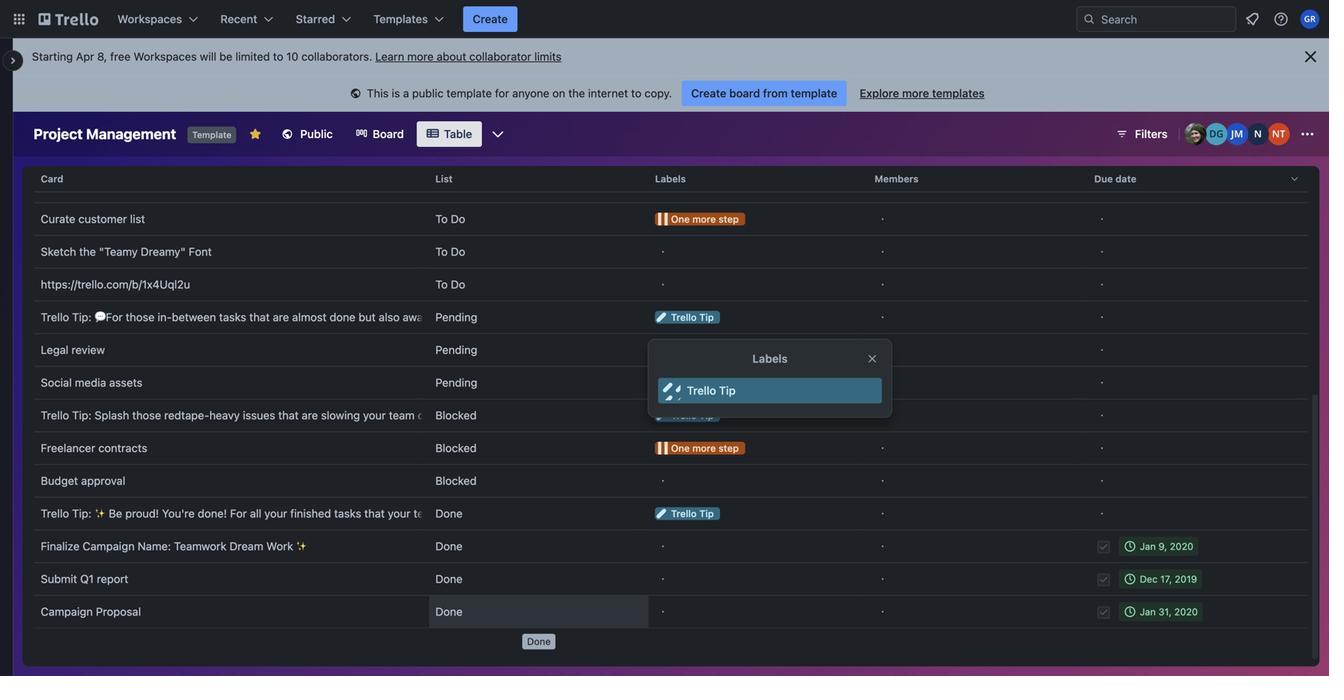Task type: locate. For each thing, give the bounding box(es) containing it.
your right all
[[264, 508, 287, 521]]

will
[[200, 50, 216, 63]]

1 vertical spatial team
[[414, 508, 439, 521]]

1 step from the top
[[719, 214, 739, 225]]

10
[[286, 50, 298, 63]]

to
[[435, 180, 448, 193], [435, 213, 448, 226], [435, 245, 448, 259], [435, 278, 448, 291]]

4 row from the top
[[34, 236, 1308, 269]]

be
[[109, 508, 122, 521]]

team inside trello tip: splash those redtape-heavy issues that are slowing your team down here. link
[[389, 409, 415, 422]]

edit email drafts link
[[41, 171, 423, 203]]

0 vertical spatial one more step
[[671, 214, 739, 225]]

0 horizontal spatial tasks
[[219, 311, 246, 324]]

template right the from
[[791, 87, 837, 100]]

create inside button
[[473, 12, 508, 26]]

0 vertical spatial 2020
[[1170, 541, 1194, 553]]

font
[[189, 245, 212, 259]]

14 row from the top
[[34, 563, 1308, 596]]

1 color: orange, title: "one more step" element from the top
[[655, 213, 745, 226]]

2 blocked from the top
[[435, 442, 477, 455]]

copy.
[[645, 87, 672, 100]]

all
[[250, 508, 261, 521]]

0 vertical spatial that
[[249, 311, 270, 324]]

0 vertical spatial pending
[[435, 311, 477, 324]]

apr
[[76, 50, 94, 63]]

color: sky, title: "trello tip" element for trello tip: ✨ be proud! you're done! for all your finished tasks that your team has hustled on.
[[655, 508, 720, 521]]

media
[[75, 376, 106, 390]]

3 to from the top
[[435, 245, 448, 259]]

12 row from the top
[[34, 498, 1308, 531]]

to do for "teamy
[[435, 245, 465, 259]]

public
[[412, 87, 444, 100]]

1 vertical spatial one more step button
[[649, 433, 868, 465]]

0 horizontal spatial your
[[264, 508, 287, 521]]

1 vertical spatial one more step
[[671, 443, 739, 454]]

explore more templates link
[[850, 81, 994, 106]]

tip for trello tip: splash those redtape-heavy issues that are slowing your team down here.
[[699, 410, 714, 422]]

freelancer
[[41, 442, 95, 455]]

are
[[273, 311, 289, 324], [302, 409, 318, 422]]

do
[[451, 180, 465, 193], [451, 213, 465, 226], [451, 245, 465, 259], [451, 278, 465, 291]]

1 vertical spatial those
[[132, 409, 161, 422]]

0 vertical spatial step
[[719, 214, 739, 225]]

more
[[407, 50, 434, 63], [902, 87, 929, 100], [692, 214, 716, 225], [692, 443, 716, 454]]

one more step down labels button
[[671, 214, 739, 225]]

2 to do from the top
[[435, 213, 465, 226]]

2 vertical spatial tip:
[[72, 508, 92, 521]]

are left slowing
[[302, 409, 318, 422]]

one more step button down design team button
[[649, 433, 868, 465]]

1 horizontal spatial create
[[691, 87, 726, 100]]

1 trello tip button from the top
[[649, 302, 868, 334]]

tip: left splash
[[72, 409, 92, 422]]

1 vertical spatial color: orange, title: "one more step" element
[[655, 442, 745, 455]]

tasks inside trello tip: ✨ be proud! you're done! for all your finished tasks that your team has hustled on. link
[[334, 508, 361, 521]]

close popover image
[[866, 353, 879, 366]]

0 vertical spatial tip:
[[72, 311, 92, 324]]

devan goldstein (devangoldstein2) image
[[1205, 123, 1228, 145]]

workspaces
[[117, 12, 182, 26], [134, 50, 197, 63]]

learn more about collaborator limits link
[[375, 50, 562, 63]]

✨ left be
[[95, 508, 106, 521]]

curate
[[41, 213, 75, 226]]

the right on
[[568, 87, 585, 100]]

step for blocked
[[719, 443, 739, 454]]

to left copy.
[[631, 87, 642, 100]]

13 row from the top
[[34, 531, 1308, 563]]

be
[[219, 50, 232, 63]]

templates
[[373, 12, 428, 26]]

row containing budget approval
[[34, 465, 1308, 498]]

1 vertical spatial labels
[[752, 352, 788, 366]]

color: sky, title: "trello tip" element
[[655, 311, 720, 324], [658, 378, 882, 404], [655, 410, 720, 422], [655, 508, 720, 521]]

redtape-
[[164, 409, 209, 422]]

submit
[[41, 573, 77, 586]]

jan left 9,
[[1140, 541, 1156, 553]]

those
[[126, 311, 155, 324], [132, 409, 161, 422]]

3 to do from the top
[[435, 245, 465, 259]]

0 vertical spatial one
[[671, 214, 690, 225]]

tasks down the https://trello.com/b/1x4uql2u link
[[219, 311, 246, 324]]

8 row from the top
[[34, 367, 1308, 400]]

1 vertical spatial tip:
[[72, 409, 92, 422]]

row containing freelancer contracts
[[34, 432, 1308, 465]]

row containing trello tip: ✨ be proud! you're done! for all your finished tasks that your team has hustled on.
[[34, 498, 1308, 531]]

1 vertical spatial trello tip button
[[649, 400, 868, 432]]

1 horizontal spatial template
[[791, 87, 837, 100]]

tip for trello tip: 💬for those in-between tasks that are almost done but also awaiting one last step.
[[699, 312, 714, 323]]

campaign down submit
[[41, 606, 93, 619]]

trello tip for trello tip: ✨ be proud! you're done! for all your finished tasks that your team has hustled on.
[[671, 509, 714, 520]]

1 one more step button from the top
[[649, 203, 868, 235]]

3 pending from the top
[[435, 376, 477, 390]]

0 horizontal spatial template
[[447, 87, 492, 100]]

card button
[[34, 160, 429, 198]]

row containing finalize campaign name: teamwork dream work ✨
[[34, 531, 1308, 563]]

that
[[249, 311, 270, 324], [278, 409, 299, 422], [364, 508, 385, 521]]

0 horizontal spatial labels
[[655, 173, 686, 185]]

10 row from the top
[[34, 432, 1308, 465]]

1 horizontal spatial that
[[278, 409, 299, 422]]

6 row from the top
[[34, 301, 1308, 334]]

more for color: orange, title: "one more step" element associated with blocked
[[692, 443, 716, 454]]

finalize campaign name: teamwork dream work ✨
[[41, 540, 307, 553]]

2 horizontal spatial that
[[364, 508, 385, 521]]

1 vertical spatial workspaces
[[134, 50, 197, 63]]

jan left 31,
[[1140, 607, 1156, 618]]

1 vertical spatial jan
[[1140, 607, 1156, 618]]

color: sky, title: "trello tip" element for trello tip: 💬for those in-between tasks that are almost done but also awaiting one last step.
[[655, 311, 720, 324]]

done for finalize campaign name: teamwork dream work ✨
[[435, 540, 463, 553]]

team left has
[[414, 508, 439, 521]]

1 jan from the top
[[1140, 541, 1156, 553]]

0 vertical spatial those
[[126, 311, 155, 324]]

one
[[448, 311, 467, 324]]

2 pending from the top
[[435, 344, 477, 357]]

0 horizontal spatial to
[[273, 50, 283, 63]]

31,
[[1159, 607, 1172, 618]]

step down labels button
[[719, 214, 739, 225]]

collaborator
[[469, 50, 531, 63]]

due date button
[[1088, 160, 1308, 198]]

greg robinson (gregrobinson96) image
[[1300, 10, 1320, 29]]

workspaces down workspaces dropdown button
[[134, 50, 197, 63]]

pending up here.
[[435, 376, 477, 390]]

trello tip: splash those redtape-heavy issues that are slowing your team down here. link
[[41, 400, 475, 432]]

this
[[367, 87, 389, 100]]

do for list
[[451, 213, 465, 226]]

that right finished
[[364, 508, 385, 521]]

trello tip button for hustled
[[649, 498, 868, 530]]

step down team
[[719, 443, 739, 454]]

1 vertical spatial step
[[719, 443, 739, 454]]

color: orange, title: "one more step" element down labels button
[[655, 213, 745, 226]]

0 vertical spatial one more step button
[[649, 203, 868, 235]]

1 vertical spatial the
[[79, 245, 96, 259]]

team left down
[[389, 409, 415, 422]]

0 vertical spatial are
[[273, 311, 289, 324]]

1 vertical spatial pending
[[435, 344, 477, 357]]

✨ right work
[[296, 540, 307, 553]]

list button
[[429, 160, 649, 198]]

💬for
[[95, 311, 123, 324]]

2 one more step from the top
[[671, 443, 739, 454]]

color: orange, title: "one more step" element
[[655, 213, 745, 226], [655, 442, 745, 455]]

1 row from the top
[[34, 160, 1308, 198]]

15 row from the top
[[34, 596, 1308, 629]]

do for drafts
[[451, 180, 465, 193]]

the inside row
[[79, 245, 96, 259]]

1 horizontal spatial the
[[568, 87, 585, 100]]

template left for
[[447, 87, 492, 100]]

3 tip: from the top
[[72, 508, 92, 521]]

team
[[389, 409, 415, 422], [414, 508, 439, 521]]

0 horizontal spatial that
[[249, 311, 270, 324]]

one more step button
[[649, 203, 868, 235], [649, 433, 868, 465]]

finalize campaign name: teamwork dream work ✨ link
[[41, 531, 423, 563]]

0 vertical spatial blocked
[[435, 409, 477, 422]]

more for color: orange, title: "one more step" element related to to do
[[692, 214, 716, 225]]

members
[[875, 173, 919, 185]]

2 one from the top
[[671, 443, 690, 454]]

to for list
[[435, 213, 448, 226]]

1 vertical spatial create
[[691, 87, 726, 100]]

team
[[706, 378, 730, 389]]

one more step
[[671, 214, 739, 225], [671, 443, 739, 454]]

those left in-
[[126, 311, 155, 324]]

2 color: orange, title: "one more step" element from the top
[[655, 442, 745, 455]]

more right learn
[[407, 50, 434, 63]]

Board name text field
[[26, 121, 184, 147]]

1 blocked from the top
[[435, 409, 477, 422]]

1 vertical spatial blocked
[[435, 442, 477, 455]]

1 vertical spatial ✨
[[296, 540, 307, 553]]

3 blocked from the top
[[435, 475, 477, 488]]

tip: down budget approval
[[72, 508, 92, 521]]

0 vertical spatial trello tip button
[[649, 302, 868, 334]]

2 trello tip button from the top
[[649, 400, 868, 432]]

starred button
[[286, 6, 361, 32]]

drafts
[[94, 180, 124, 193]]

1 horizontal spatial your
[[363, 409, 386, 422]]

0 vertical spatial ✨
[[95, 508, 106, 521]]

2 to from the top
[[435, 213, 448, 226]]

more down design team in the right bottom of the page
[[692, 443, 716, 454]]

9 row from the top
[[34, 400, 1308, 432]]

create up collaborator
[[473, 12, 508, 26]]

2020 for campaign proposal
[[1174, 607, 1198, 618]]

0 vertical spatial labels
[[655, 173, 686, 185]]

2 vertical spatial pending
[[435, 376, 477, 390]]

template
[[447, 87, 492, 100], [791, 87, 837, 100]]

2 template from the left
[[791, 87, 837, 100]]

row containing trello tip: splash those redtape-heavy issues that are slowing your team down here.
[[34, 400, 1308, 432]]

2020
[[1170, 541, 1194, 553], [1174, 607, 1198, 618]]

0 vertical spatial create
[[473, 12, 508, 26]]

3 row from the top
[[34, 203, 1308, 236]]

dream
[[229, 540, 263, 553]]

trello tip: ✨ be proud! you're done! for all your finished tasks that your team has hustled on. link
[[41, 498, 521, 530]]

1 tip: from the top
[[72, 311, 92, 324]]

tip: left 💬for
[[72, 311, 92, 324]]

to for "teamy
[[435, 245, 448, 259]]

0 vertical spatial team
[[389, 409, 415, 422]]

1 one more step from the top
[[671, 214, 739, 225]]

that right issues
[[278, 409, 299, 422]]

blocked for freelancer contracts
[[435, 442, 477, 455]]

tip for trello tip: ✨ be proud! you're done! for all your finished tasks that your team has hustled on.
[[699, 509, 714, 520]]

2020 for finalize campaign name: teamwork dream work ✨
[[1170, 541, 1194, 553]]

one more step down design team in the right bottom of the page
[[671, 443, 739, 454]]

1 one from the top
[[671, 214, 690, 225]]

1 horizontal spatial to
[[631, 87, 642, 100]]

1 do from the top
[[451, 180, 465, 193]]

1 vertical spatial 2020
[[1174, 607, 1198, 618]]

your
[[363, 409, 386, 422], [264, 508, 287, 521], [388, 508, 411, 521]]

2 row from the top
[[34, 170, 1308, 203]]

one more step button down labels button
[[649, 203, 868, 235]]

1 vertical spatial one
[[671, 443, 690, 454]]

0 notifications image
[[1243, 10, 1262, 29]]

11 row from the top
[[34, 465, 1308, 498]]

open information menu image
[[1273, 11, 1289, 27]]

pending down one
[[435, 344, 477, 357]]

workspaces up free
[[117, 12, 182, 26]]

table
[[22, 0, 1320, 667]]

https://trello.com/b/1x4uql2u
[[41, 278, 190, 291]]

one for to do
[[671, 214, 690, 225]]

1 vertical spatial tasks
[[334, 508, 361, 521]]

trello tip button
[[649, 302, 868, 334], [649, 400, 868, 432], [649, 498, 868, 530]]

3 trello tip button from the top
[[649, 498, 868, 530]]

2020 right 31,
[[1174, 607, 1198, 618]]

done tooltip
[[522, 635, 556, 651]]

row containing campaign proposal
[[34, 596, 1308, 629]]

jan for campaign proposal
[[1140, 607, 1156, 618]]

due
[[1094, 173, 1113, 185]]

on
[[552, 87, 565, 100]]

pending for 💬for
[[435, 311, 477, 324]]

table containing edit email drafts
[[22, 0, 1320, 667]]

row
[[34, 160, 1308, 198], [34, 170, 1308, 203], [34, 203, 1308, 236], [34, 236, 1308, 269], [34, 269, 1308, 301], [34, 301, 1308, 334], [34, 334, 1308, 367], [34, 367, 1308, 400], [34, 400, 1308, 432], [34, 432, 1308, 465], [34, 465, 1308, 498], [34, 498, 1308, 531], [34, 531, 1308, 563], [34, 563, 1308, 596], [34, 596, 1308, 629]]

are for slowing
[[302, 409, 318, 422]]

1 vertical spatial to
[[631, 87, 642, 100]]

customer
[[78, 213, 127, 226]]

splash
[[95, 409, 129, 422]]

the right sketch
[[79, 245, 96, 259]]

1 vertical spatial are
[[302, 409, 318, 422]]

2 vertical spatial trello tip button
[[649, 498, 868, 530]]

1 horizontal spatial labels
[[752, 352, 788, 366]]

from
[[763, 87, 788, 100]]

tasks right finished
[[334, 508, 361, 521]]

your right slowing
[[363, 409, 386, 422]]

color: orange, title: "one more step" element for blocked
[[655, 442, 745, 455]]

more right explore
[[902, 87, 929, 100]]

7 row from the top
[[34, 334, 1308, 367]]

explore
[[860, 87, 899, 100]]

2 vertical spatial blocked
[[435, 475, 477, 488]]

2020 right 9,
[[1170, 541, 1194, 553]]

2 jan from the top
[[1140, 607, 1156, 618]]

0 horizontal spatial are
[[273, 311, 289, 324]]

0 vertical spatial workspaces
[[117, 12, 182, 26]]

customize views image
[[490, 126, 506, 142]]

0 horizontal spatial the
[[79, 245, 96, 259]]

1 pending from the top
[[435, 311, 477, 324]]

1 to from the top
[[435, 180, 448, 193]]

also
[[379, 311, 400, 324]]

labels inside button
[[655, 173, 686, 185]]

one more step for to do
[[671, 214, 739, 225]]

trello inside trello tip: 💬for those in-between tasks that are almost done but also awaiting one last step. link
[[41, 311, 69, 324]]

that for issues
[[278, 409, 299, 422]]

dreamy"
[[141, 245, 186, 259]]

social
[[41, 376, 72, 390]]

0 vertical spatial jan
[[1140, 541, 1156, 553]]

sm image
[[348, 86, 364, 102]]

trello tip
[[671, 312, 714, 323], [687, 384, 736, 398], [671, 410, 714, 422], [671, 509, 714, 520]]

3 do from the top
[[451, 245, 465, 259]]

color: orange, title: "one more step" element down design team in the right bottom of the page
[[655, 442, 745, 455]]

pending left step.
[[435, 311, 477, 324]]

more down labels button
[[692, 214, 716, 225]]

0 horizontal spatial create
[[473, 12, 508, 26]]

1 horizontal spatial are
[[302, 409, 318, 422]]

trello tip button for step.
[[649, 302, 868, 334]]

to for drafts
[[435, 180, 448, 193]]

2 tip: from the top
[[72, 409, 92, 422]]

tip: for ✨
[[72, 508, 92, 521]]

those right splash
[[132, 409, 161, 422]]

finalize
[[41, 540, 80, 553]]

those for redtape-
[[132, 409, 161, 422]]

a
[[403, 87, 409, 100]]

0 vertical spatial color: orange, title: "one more step" element
[[655, 213, 745, 226]]

that down the https://trello.com/b/1x4uql2u link
[[249, 311, 270, 324]]

heavy
[[209, 409, 240, 422]]

1 vertical spatial that
[[278, 409, 299, 422]]

to left 10
[[273, 50, 283, 63]]

issues
[[243, 409, 275, 422]]

your left has
[[388, 508, 411, 521]]

create left board
[[691, 87, 726, 100]]

2 step from the top
[[719, 443, 739, 454]]

are left almost
[[273, 311, 289, 324]]

1 horizontal spatial tasks
[[334, 508, 361, 521]]

work
[[266, 540, 293, 553]]

public button
[[272, 121, 342, 147]]

0 vertical spatial tasks
[[219, 311, 246, 324]]

2 do from the top
[[451, 213, 465, 226]]

row containing curate customer list
[[34, 203, 1308, 236]]

primary element
[[0, 0, 1329, 38]]

campaign up report
[[83, 540, 135, 553]]

1 to do from the top
[[435, 180, 465, 193]]

2 one more step button from the top
[[649, 433, 868, 465]]

tip: for 💬for
[[72, 311, 92, 324]]

5 row from the top
[[34, 269, 1308, 301]]



Task type: describe. For each thing, give the bounding box(es) containing it.
submit q1 report link
[[41, 564, 423, 596]]

free
[[110, 50, 131, 63]]

tasks inside trello tip: 💬for those in-between tasks that are almost done but also awaiting one last step. link
[[219, 311, 246, 324]]

design team button
[[649, 367, 868, 399]]

starred
[[296, 12, 335, 26]]

list
[[435, 173, 453, 185]]

but
[[359, 311, 376, 324]]

approval
[[81, 475, 125, 488]]

recent button
[[211, 6, 283, 32]]

social media assets link
[[41, 367, 423, 399]]

starting apr 8, free workspaces will be limited to 10 collaborators. learn more about collaborator limits
[[32, 50, 562, 63]]

due date
[[1094, 173, 1137, 185]]

row containing trello tip: 💬for those in-between tasks that are almost done but also awaiting one last step.
[[34, 301, 1308, 334]]

tip: for splash
[[72, 409, 92, 422]]

1 template from the left
[[447, 87, 492, 100]]

filters
[[1135, 127, 1168, 141]]

create for create board from template
[[691, 87, 726, 100]]

done cell
[[429, 597, 649, 629]]

templates
[[932, 87, 985, 100]]

awaiting
[[403, 311, 445, 324]]

trello tip for trello tip: splash those redtape-heavy issues that are slowing your team down here.
[[671, 410, 714, 422]]

sketch the "teamy dreamy" font
[[41, 245, 212, 259]]

show menu image
[[1300, 126, 1316, 142]]

one more step button for to do
[[649, 203, 868, 235]]

blocked for trello tip: splash those redtape-heavy issues that are slowing your team down here.
[[435, 409, 477, 422]]

color: sky, title: "trello tip" element for trello tip: splash those redtape-heavy issues that are slowing your team down here.
[[655, 410, 720, 422]]

legal review link
[[41, 334, 423, 366]]

4 to do from the top
[[435, 278, 465, 291]]

for
[[495, 87, 509, 100]]

design
[[671, 378, 703, 389]]

trello tip for trello tip: 💬for those in-between tasks that are almost done but also awaiting one last step.
[[671, 312, 714, 323]]

team inside trello tip: ✨ be proud! you're done! for all your finished tasks that your team has hustled on. link
[[414, 508, 439, 521]]

contracts
[[98, 442, 147, 455]]

done for submit q1 report
[[435, 573, 463, 586]]

row containing submit q1 report
[[34, 563, 1308, 596]]

proposal
[[96, 606, 141, 619]]

0 horizontal spatial ✨
[[95, 508, 106, 521]]

0 vertical spatial to
[[273, 50, 283, 63]]

social media assets
[[41, 376, 142, 390]]

edit
[[41, 180, 61, 193]]

name:
[[138, 540, 171, 553]]

Search field
[[1096, 7, 1236, 31]]

trello tip: 💬for those in-between tasks that are almost done but also awaiting one last step.
[[41, 311, 518, 324]]

pending for assets
[[435, 376, 477, 390]]

done!
[[198, 508, 227, 521]]

curate customer list
[[41, 213, 145, 226]]

row containing card
[[34, 160, 1308, 198]]

1 vertical spatial campaign
[[41, 606, 93, 619]]

finished
[[290, 508, 331, 521]]

teamwork
[[174, 540, 226, 553]]

row containing edit email drafts
[[34, 170, 1308, 203]]

design team
[[671, 378, 730, 389]]

those for in-
[[126, 311, 155, 324]]

has
[[442, 508, 461, 521]]

row containing sketch the "teamy dreamy" font
[[34, 236, 1308, 269]]

that for tasks
[[249, 311, 270, 324]]

4 do from the top
[[451, 278, 465, 291]]

budget approval link
[[41, 466, 423, 498]]

https://trello.com/b/1x4uql2u link
[[41, 269, 423, 301]]

2 horizontal spatial your
[[388, 508, 411, 521]]

color: purple, title: "design team" element
[[655, 377, 737, 390]]

done inside tooltip
[[527, 637, 551, 648]]

back to home image
[[38, 6, 98, 32]]

done for trello tip: ✨ be proud! you're done! for all your finished tasks that your team has hustled on.
[[435, 508, 463, 521]]

slowing
[[321, 409, 360, 422]]

blocked for budget approval
[[435, 475, 477, 488]]

jan 9, 2020
[[1140, 541, 1194, 553]]

do for "teamy
[[451, 245, 465, 259]]

0 vertical spatial the
[[568, 87, 585, 100]]

dec
[[1140, 574, 1158, 585]]

nic (nicoletollefson1) image
[[1247, 123, 1269, 145]]

project management
[[34, 125, 176, 143]]

create for create
[[473, 12, 508, 26]]

one more step for blocked
[[671, 443, 739, 454]]

4 to from the top
[[435, 278, 448, 291]]

internet
[[588, 87, 628, 100]]

legal review
[[41, 344, 105, 357]]

one more step button for blocked
[[649, 433, 868, 465]]

jan 31, 2020
[[1140, 607, 1198, 618]]

done inside cell
[[435, 606, 463, 619]]

budget approval
[[41, 475, 125, 488]]

between
[[172, 311, 216, 324]]

workspaces inside dropdown button
[[117, 12, 182, 26]]

row containing legal review
[[34, 334, 1308, 367]]

to do for drafts
[[435, 180, 465, 193]]

anyone
[[512, 87, 549, 100]]

jordan mirchev (jordan_mirchev) image
[[1226, 123, 1248, 145]]

0 vertical spatial campaign
[[83, 540, 135, 553]]

legal
[[41, 344, 68, 357]]

are for almost
[[273, 311, 289, 324]]

trello tip: ✨ be proud! you're done! for all your finished tasks that your team has hustled on.
[[41, 508, 521, 521]]

template
[[192, 130, 232, 140]]

step for to do
[[719, 214, 739, 225]]

to do for list
[[435, 213, 465, 226]]

jan for finalize campaign name: teamwork dream work ✨
[[1140, 541, 1156, 553]]

budget
[[41, 475, 78, 488]]

almost
[[292, 311, 327, 324]]

one for blocked
[[671, 443, 690, 454]]

board link
[[346, 121, 414, 147]]

email
[[64, 180, 91, 193]]

q1
[[80, 573, 94, 586]]

assets
[[109, 376, 142, 390]]

row containing https://trello.com/b/1x4uql2u
[[34, 269, 1308, 301]]

2 vertical spatial that
[[364, 508, 385, 521]]

"teamy
[[99, 245, 138, 259]]

edit email drafts
[[41, 180, 124, 193]]

more for explore more templates link
[[902, 87, 929, 100]]

in-
[[158, 311, 172, 324]]

sketch
[[41, 245, 76, 259]]

hustled
[[464, 508, 502, 521]]

list
[[130, 213, 145, 226]]

trello inside trello tip: splash those redtape-heavy issues that are slowing your team down here. link
[[41, 409, 69, 422]]

color: orange, title: "one more step" element for to do
[[655, 213, 745, 226]]

workspaces button
[[108, 6, 208, 32]]

members button
[[868, 160, 1088, 198]]

sketch the "teamy dreamy" font link
[[41, 236, 423, 268]]

star or unstar board image
[[249, 128, 262, 141]]

learn
[[375, 50, 404, 63]]

campaign proposal link
[[41, 597, 423, 629]]

board
[[729, 87, 760, 100]]

1 horizontal spatial ✨
[[296, 540, 307, 553]]

trello inside trello tip: ✨ be proud! you're done! for all your finished tasks that your team has hustled on. link
[[41, 508, 69, 521]]

caity (caity) image
[[1184, 123, 1207, 145]]

row containing social media assets
[[34, 367, 1308, 400]]

about
[[437, 50, 466, 63]]

labels button
[[649, 160, 868, 198]]

table link
[[417, 121, 482, 147]]

create board from template link
[[682, 81, 847, 106]]

trello tip: 💬for those in-between tasks that are almost done but also awaiting one last step. link
[[41, 302, 518, 334]]

nicole tang (nicoletang31) image
[[1268, 123, 1290, 145]]

17,
[[1160, 574, 1172, 585]]

report
[[97, 573, 128, 586]]

trello tip: splash those redtape-heavy issues that are slowing your team down here.
[[41, 409, 475, 422]]

curate customer list link
[[41, 203, 423, 235]]

project
[[34, 125, 83, 143]]

freelancer contracts
[[41, 442, 147, 455]]

search image
[[1083, 13, 1096, 26]]

limited
[[235, 50, 270, 63]]

done
[[330, 311, 356, 324]]



Task type: vqa. For each thing, say whether or not it's contained in the screenshot.
Table containing Edit email drafts
yes



